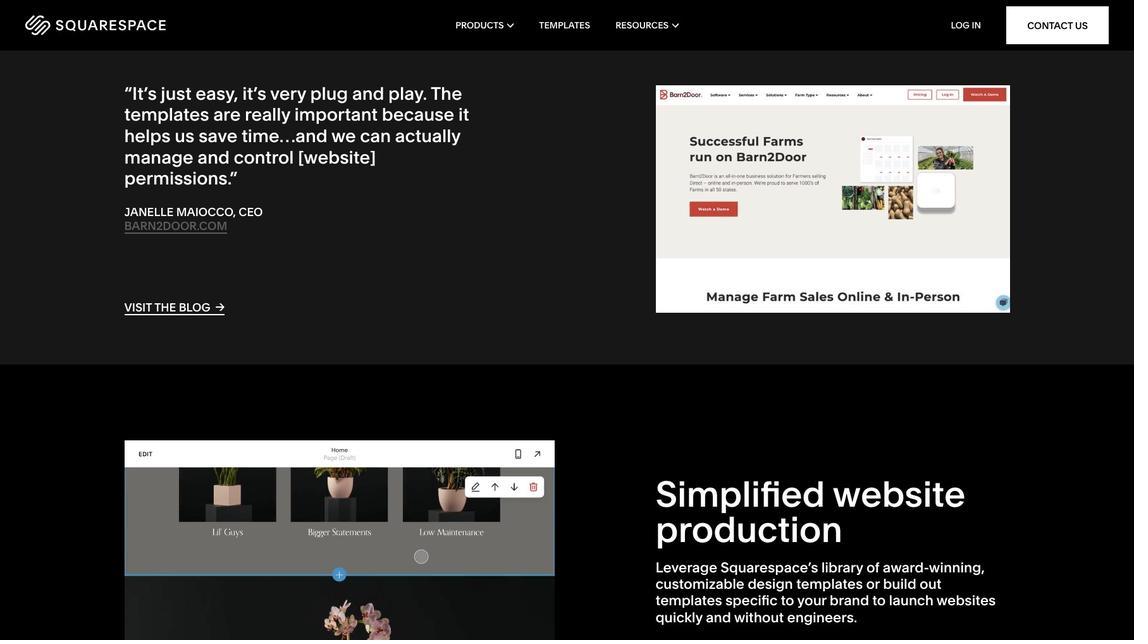 Task type: describe. For each thing, give the bounding box(es) containing it.
2 to from the left
[[873, 593, 886, 610]]

video element
[[124, 441, 555, 641]]

it
[[459, 104, 469, 126]]

contact us
[[1028, 19, 1088, 31]]

manage
[[124, 147, 193, 168]]

us
[[175, 125, 194, 147]]

important
[[295, 104, 378, 126]]

just
[[161, 83, 192, 104]]

products
[[456, 20, 504, 31]]

janelle
[[124, 205, 174, 219]]

0 horizontal spatial and
[[198, 147, 230, 168]]

templates link
[[539, 0, 590, 51]]

of
[[867, 560, 880, 577]]

visit the blog →
[[124, 300, 225, 315]]

barn2door.com link
[[124, 219, 227, 234]]

erika's site preview image
[[656, 86, 1010, 313]]

log
[[951, 20, 970, 31]]

blog
[[179, 300, 210, 315]]

squarespace's
[[721, 560, 818, 577]]

the
[[431, 83, 462, 104]]

we
[[331, 125, 356, 147]]

build
[[883, 576, 917, 593]]

award-
[[883, 560, 929, 577]]

in
[[972, 20, 981, 31]]

barn2door.com
[[124, 219, 227, 233]]

templates
[[539, 20, 590, 31]]

can
[[360, 125, 391, 147]]

squarespace logo image
[[25, 15, 166, 35]]

1 horizontal spatial templates
[[656, 593, 722, 610]]

leverage squarespace's library of award-winning, customizable design templates or build out templates specific to your brand to launch websites quickly and without engineers.
[[656, 560, 996, 627]]

brand
[[830, 593, 869, 610]]

it's
[[242, 83, 266, 104]]

1 horizontal spatial and
[[352, 83, 384, 104]]

contact us link
[[1007, 6, 1109, 44]]

leverage
[[656, 560, 718, 577]]

log             in link
[[951, 20, 981, 31]]

log             in
[[951, 20, 981, 31]]

plug
[[310, 83, 348, 104]]

simplified website production
[[656, 473, 966, 551]]

[website]
[[298, 147, 376, 168]]

us
[[1075, 19, 1088, 31]]

helps
[[124, 125, 171, 147]]

launch
[[889, 593, 934, 610]]



Task type: locate. For each thing, give the bounding box(es) containing it.
production
[[656, 508, 843, 551]]

0 horizontal spatial to
[[781, 593, 794, 610]]

1 vertical spatial and
[[198, 147, 230, 168]]

websites
[[937, 593, 996, 610]]

templates
[[124, 104, 209, 126], [796, 576, 863, 593], [656, 593, 722, 610]]

and right "plug" at the left of page
[[352, 83, 384, 104]]

0 vertical spatial and
[[352, 83, 384, 104]]

winning,
[[929, 560, 985, 577]]

specific
[[726, 593, 778, 610]]

and
[[352, 83, 384, 104], [198, 147, 230, 168], [706, 610, 731, 627]]

templates up 'manage'
[[124, 104, 209, 126]]

your
[[797, 593, 827, 610]]

and right us
[[198, 147, 230, 168]]

permissions."
[[124, 168, 238, 189]]

templates down leverage
[[656, 593, 722, 610]]

"it's
[[124, 83, 157, 104]]

engineers.
[[787, 610, 857, 627]]

design
[[748, 576, 793, 593]]

janelle maiocco, ceo barn2door.com
[[124, 205, 263, 233]]

squarespace logo link
[[25, 15, 242, 35]]

are
[[213, 104, 241, 126]]

the
[[154, 300, 176, 315]]

out
[[920, 576, 942, 593]]

library
[[822, 560, 863, 577]]

website
[[833, 473, 966, 516]]

visit
[[124, 300, 152, 315]]

to left your
[[781, 593, 794, 610]]

to
[[781, 593, 794, 610], [873, 593, 886, 610]]

and down customizable
[[706, 610, 731, 627]]

"it's just easy, it's very plug and play. the templates are really important because it helps us save time…and we can actually manage and control [website] permissions."
[[124, 83, 469, 189]]

quickly
[[656, 610, 703, 627]]

without
[[734, 610, 784, 627]]

control
[[234, 147, 294, 168]]

1 horizontal spatial to
[[873, 593, 886, 610]]

actually
[[395, 125, 461, 147]]

play.
[[389, 83, 427, 104]]

simplified
[[656, 473, 825, 516]]

resources button
[[616, 0, 679, 51]]

2 horizontal spatial and
[[706, 610, 731, 627]]

save
[[199, 125, 238, 147]]

ceo
[[239, 205, 263, 219]]

→
[[215, 300, 225, 314]]

2 horizontal spatial templates
[[796, 576, 863, 593]]

and inside leverage squarespace's library of award-winning, customizable design templates or build out templates specific to your brand to launch websites quickly and without engineers.
[[706, 610, 731, 627]]

templates inside "it's just easy, it's very plug and play. the templates are really important because it helps us save time…and we can actually manage and control [website] permissions."
[[124, 104, 209, 126]]

time…and
[[242, 125, 328, 147]]

contact
[[1028, 19, 1073, 31]]

really
[[245, 104, 290, 126]]

to right 'brand'
[[873, 593, 886, 610]]

2 vertical spatial and
[[706, 610, 731, 627]]

1 to from the left
[[781, 593, 794, 610]]

maiocco,
[[176, 205, 236, 219]]

products button
[[456, 0, 514, 51]]

easy,
[[196, 83, 238, 104]]

customizable
[[656, 576, 745, 593]]

because
[[382, 104, 454, 126]]

resources
[[616, 20, 669, 31]]

0 horizontal spatial templates
[[124, 104, 209, 126]]

very
[[270, 83, 306, 104]]

templates up engineers.
[[796, 576, 863, 593]]

or
[[866, 576, 880, 593]]



Task type: vqa. For each thing, say whether or not it's contained in the screenshot.
the control
yes



